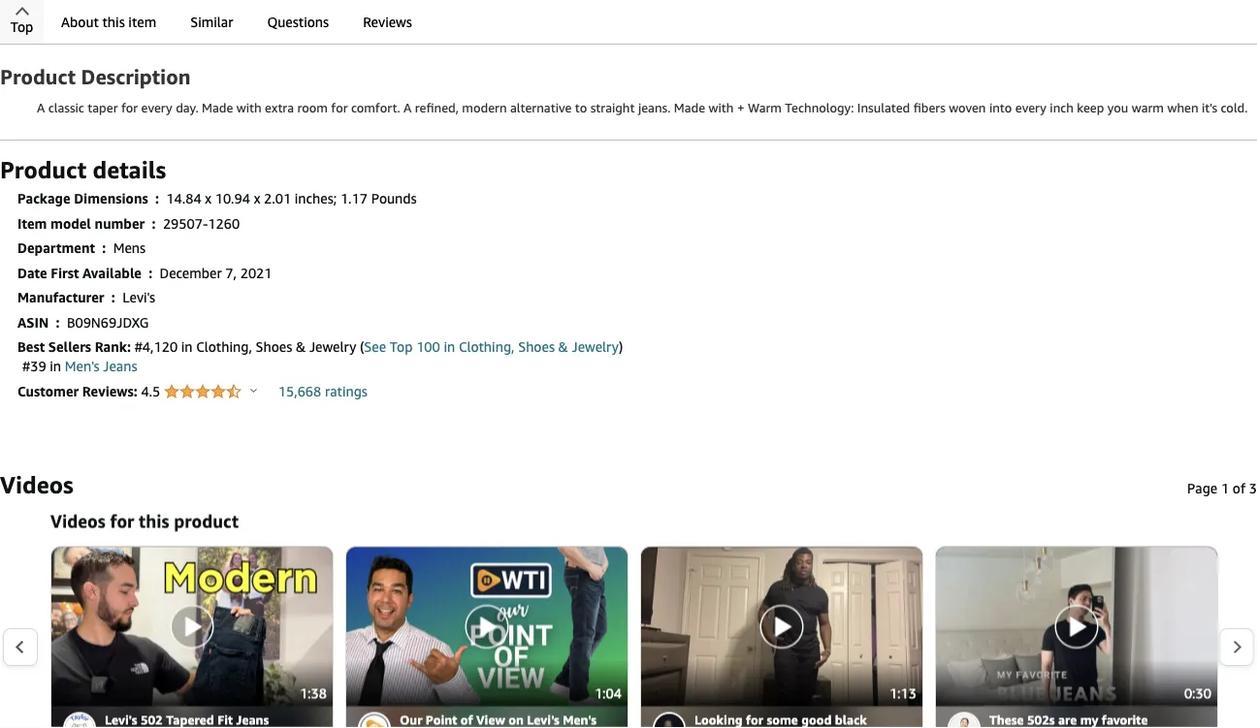 Task type: describe. For each thing, give the bounding box(es) containing it.
technology:
[[785, 100, 854, 115]]

levi's 502 tapered fit jeans
[[105, 713, 269, 729]]

‏ left the 14.84
[[152, 191, 152, 207]]

1:13
[[890, 686, 917, 702]]

warm
[[748, 100, 782, 115]]

1260
[[208, 215, 240, 231]]

rank:
[[95, 339, 131, 355]]

502
[[141, 713, 163, 728]]

for inside 'looking for some good black'
[[746, 713, 764, 728]]

first
[[51, 265, 79, 281]]

some
[[767, 713, 799, 728]]

page 1 of
[[1188, 480, 1250, 496]]

videos element
[[0, 469, 1258, 500]]

looking
[[695, 713, 743, 728]]

1 every from the left
[[141, 100, 172, 115]]

2 clothing, from the left
[[459, 339, 515, 355]]

#4,120
[[135, 339, 178, 355]]

into
[[990, 100, 1013, 115]]

department
[[17, 240, 95, 256]]

alternative
[[510, 100, 572, 115]]

tapered
[[166, 713, 214, 728]]

men's jeans link
[[65, 359, 137, 375]]

1 made from the left
[[202, 100, 233, 115]]

date
[[17, 265, 47, 281]]

100
[[416, 339, 440, 355]]

: left 29507- in the left top of the page
[[152, 215, 156, 231]]

inches;
[[295, 191, 337, 207]]

next image
[[1232, 640, 1243, 655]]

taper
[[88, 100, 118, 115]]

: right available
[[149, 265, 153, 281]]

this inside list
[[139, 511, 169, 532]]

1:04
[[595, 686, 622, 702]]

14.84
[[166, 191, 201, 207]]

jeans inside product details package dimensions                                     ‏                                         :                                     ‎ 14.84 x 10.94 x 2.01 inches; 1.17 pounds item model number                                     ‏                                         :                                     ‎ 29507-1260 department                                     ‏                                         :                                     ‎ mens date first available                                     ‏                                         :                                     ‎ december 7, 2021 manufacturer                                     ‏                                         :                                     ‎ levi's asin                                     ‏                                         :                                     ‎ b09n69jdxg best sellers rank: #4,120 in clothing, shoes & jewelry ( see top 100 in clothing, shoes & jewelry ) #39 in men's jeans
[[103, 359, 137, 375]]

fit
[[218, 713, 233, 728]]

asin
[[17, 314, 49, 330]]

2 shoes from the left
[[518, 339, 555, 355]]

levi's inside levi's 502 tapered fit jeans
[[105, 713, 137, 728]]

1.17
[[341, 191, 368, 207]]

: left the 14.84
[[155, 191, 159, 207]]

day.
[[176, 100, 199, 115]]

jeans.
[[638, 100, 671, 115]]

‎ left mens in the top left of the page
[[110, 240, 110, 256]]

woven
[[949, 100, 986, 115]]

‎ left the 14.84
[[163, 191, 163, 207]]

(
[[360, 339, 364, 355]]

jeans inside levi's 502 tapered fit jeans
[[236, 713, 269, 728]]

my
[[1081, 713, 1099, 728]]

2 horizontal spatial in
[[444, 339, 455, 355]]

product for description
[[0, 65, 76, 89]]

modern
[[462, 100, 507, 115]]

502s
[[1028, 713, 1055, 728]]

insulated
[[858, 100, 911, 115]]

fibers
[[914, 100, 946, 115]]

favorite
[[1102, 713, 1148, 728]]

mens
[[113, 240, 146, 256]]

a classic taper for every day. made with extra room for comfort. a refined, modern alternative to straight jeans. made with + warm technology: insulated fibers woven into every inch keep you warm when it's cold.
[[37, 100, 1248, 115]]

1 jewelry from the left
[[309, 339, 356, 355]]

comfort.
[[351, 100, 400, 115]]

item
[[128, 14, 156, 30]]

product
[[174, 511, 239, 532]]

description
[[81, 65, 191, 89]]

warm
[[1132, 100, 1164, 115]]

you
[[1108, 100, 1129, 115]]

4.5
[[141, 383, 164, 399]]

sellers
[[48, 339, 91, 355]]

these 502s are my favorite
[[990, 713, 1148, 729]]

top inside product details package dimensions                                     ‏                                         :                                     ‎ 14.84 x 10.94 x 2.01 inches; 1.17 pounds item model number                                     ‏                                         :                                     ‎ 29507-1260 department                                     ‏                                         :                                     ‎ mens date first available                                     ‏                                         :                                     ‎ december 7, 2021 manufacturer                                     ‏                                         :                                     ‎ levi's asin                                     ‏                                         :                                     ‎ b09n69jdxg best sellers rank: #4,120 in clothing, shoes & jewelry ( see top 100 in clothing, shoes & jewelry ) #39 in men's jeans
[[390, 339, 413, 355]]

‏ up available
[[99, 240, 99, 256]]

december
[[160, 265, 222, 281]]

‎ down "manufacturer"
[[63, 314, 63, 330]]

extra
[[265, 100, 294, 115]]

reviews:
[[82, 383, 138, 399]]

7,
[[225, 265, 237, 281]]

looking for some good black
[[695, 713, 867, 729]]

videos for this product
[[50, 511, 239, 532]]

product for details
[[0, 156, 87, 184]]

questions
[[267, 14, 329, 30]]

‏ up b09n69jdxg
[[108, 290, 108, 306]]

1:13 text field
[[884, 681, 923, 707]]

+
[[737, 100, 745, 115]]

refined,
[[415, 100, 459, 115]]

manufacturer
[[17, 290, 104, 306]]

cold.
[[1221, 100, 1248, 115]]

0 horizontal spatial top
[[10, 19, 33, 35]]

2 with from the left
[[709, 100, 734, 115]]

2.01
[[264, 191, 291, 207]]



Task type: vqa. For each thing, say whether or not it's contained in the screenshot.
1:38
yes



Task type: locate. For each thing, give the bounding box(es) containing it.
1 vertical spatial jeans
[[236, 713, 269, 728]]

made right the day.
[[202, 100, 233, 115]]

product up classic
[[0, 65, 76, 89]]

every right 'into'
[[1016, 100, 1047, 115]]

top left 'about'
[[10, 19, 33, 35]]

see top 100 in clothing, shoes & jewelry link
[[364, 339, 619, 355]]

of inside our point of view on levi's men's
[[461, 713, 473, 728]]

a left classic
[[37, 100, 45, 115]]

1 vertical spatial product
[[0, 156, 87, 184]]

1 horizontal spatial &
[[559, 339, 569, 355]]

videos for videos
[[0, 471, 73, 499]]

0 vertical spatial men's
[[65, 359, 100, 375]]

1 horizontal spatial men's
[[563, 713, 597, 728]]

levi's inside our point of view on levi's men's
[[527, 713, 560, 728]]

0 horizontal spatial this
[[102, 14, 125, 30]]

product description
[[0, 65, 191, 89]]

x left 10.94
[[205, 191, 212, 207]]

of for 1
[[1233, 480, 1246, 496]]

video widget card image
[[936, 548, 1218, 707]]

1 vertical spatial of
[[461, 713, 473, 728]]

:
[[155, 191, 159, 207], [152, 215, 156, 231], [102, 240, 106, 256], [149, 265, 153, 281], [111, 290, 115, 306], [56, 314, 60, 330]]

b09n69jdxg
[[67, 314, 149, 330]]

29507-
[[163, 215, 208, 231]]

: down available
[[111, 290, 115, 306]]

made
[[202, 100, 233, 115], [674, 100, 706, 115]]

our point of view on levi's men's
[[400, 713, 597, 729]]

men's down sellers
[[65, 359, 100, 375]]

4.5 button
[[141, 383, 257, 402]]

1:38
[[300, 686, 327, 702]]

#39
[[22, 359, 46, 375]]

2 jewelry from the left
[[572, 339, 619, 355]]

0 vertical spatial this
[[102, 14, 125, 30]]

2 product from the top
[[0, 156, 87, 184]]

1 horizontal spatial this
[[139, 511, 169, 532]]

reviews
[[363, 14, 412, 30]]

for right room
[[331, 100, 348, 115]]

ratings
[[325, 383, 368, 399]]

0 horizontal spatial every
[[141, 100, 172, 115]]

0 horizontal spatial a
[[37, 100, 45, 115]]

number
[[95, 215, 145, 231]]

1 vertical spatial this
[[139, 511, 169, 532]]

0 vertical spatial of
[[1233, 480, 1246, 496]]

&
[[296, 339, 306, 355], [559, 339, 569, 355]]

jewelry
[[309, 339, 356, 355], [572, 339, 619, 355]]

1 with from the left
[[237, 100, 262, 115]]

see
[[364, 339, 386, 355]]

videos inside list
[[50, 511, 105, 532]]

in right 100
[[444, 339, 455, 355]]

‏ down mens in the top left of the page
[[145, 265, 145, 281]]

15,668 ratings
[[278, 383, 368, 399]]

1 vertical spatial top
[[390, 339, 413, 355]]

straight
[[591, 100, 635, 115]]

levi's
[[122, 290, 155, 306], [105, 713, 137, 728], [527, 713, 560, 728]]

inch
[[1050, 100, 1074, 115]]

this
[[102, 14, 125, 30], [139, 511, 169, 532]]

shoes left ) at the left top of the page
[[518, 339, 555, 355]]

every left the day.
[[141, 100, 172, 115]]

view
[[476, 713, 505, 728]]

1 horizontal spatial jewelry
[[572, 339, 619, 355]]

for left product
[[110, 511, 134, 532]]

1 horizontal spatial jeans
[[236, 713, 269, 728]]

0 horizontal spatial of
[[461, 713, 473, 728]]

15,668 ratings link
[[278, 383, 368, 399]]

a left refined,
[[404, 100, 412, 115]]

15,668
[[278, 383, 321, 399]]

keep
[[1078, 100, 1105, 115]]

2 a from the left
[[404, 100, 412, 115]]

product details package dimensions                                     ‏                                         :                                     ‎ 14.84 x 10.94 x 2.01 inches; 1.17 pounds item model number                                     ‏                                         :                                     ‎ 29507-1260 department                                     ‏                                         :                                     ‎ mens date first available                                     ‏                                         :                                     ‎ december 7, 2021 manufacturer                                     ‏                                         :                                     ‎ levi's asin                                     ‏                                         :                                     ‎ b09n69jdxg best sellers rank: #4,120 in clothing, shoes & jewelry ( see top 100 in clothing, shoes & jewelry ) #39 in men's jeans
[[0, 156, 623, 375]]

clothing, right 100
[[459, 339, 515, 355]]

for left some
[[746, 713, 764, 728]]

levi's inside product details package dimensions                                     ‏                                         :                                     ‎ 14.84 x 10.94 x 2.01 inches; 1.17 pounds item model number                                     ‏                                         :                                     ‎ 29507-1260 department                                     ‏                                         :                                     ‎ mens date first available                                     ‏                                         :                                     ‎ december 7, 2021 manufacturer                                     ‏                                         :                                     ‎ levi's asin                                     ‏                                         :                                     ‎ b09n69jdxg best sellers rank: #4,120 in clothing, shoes & jewelry ( see top 100 in clothing, shoes & jewelry ) #39 in men's jeans
[[122, 290, 155, 306]]

1 horizontal spatial every
[[1016, 100, 1047, 115]]

these
[[990, 713, 1024, 728]]

shoes up popover image
[[256, 339, 292, 355]]

available
[[83, 265, 142, 281]]

1 horizontal spatial in
[[181, 339, 193, 355]]

1 a from the left
[[37, 100, 45, 115]]

1:04 text field
[[589, 681, 628, 707]]

0 vertical spatial videos
[[0, 471, 73, 499]]

model
[[51, 215, 91, 231]]

product inside product details package dimensions                                     ‏                                         :                                     ‎ 14.84 x 10.94 x 2.01 inches; 1.17 pounds item model number                                     ‏                                         :                                     ‎ 29507-1260 department                                     ‏                                         :                                     ‎ mens date first available                                     ‏                                         :                                     ‎ december 7, 2021 manufacturer                                     ‏                                         :                                     ‎ levi's asin                                     ‏                                         :                                     ‎ b09n69jdxg best sellers rank: #4,120 in clothing, shoes & jewelry ( see top 100 in clothing, shoes & jewelry ) #39 in men's jeans
[[0, 156, 87, 184]]

for
[[121, 100, 138, 115], [331, 100, 348, 115], [110, 511, 134, 532], [746, 713, 764, 728]]

this left product
[[139, 511, 169, 532]]

1 clothing, from the left
[[196, 339, 252, 355]]

1 horizontal spatial x
[[254, 191, 260, 207]]

in right #39
[[50, 359, 61, 375]]

0 horizontal spatial shoes
[[256, 339, 292, 355]]

0 horizontal spatial with
[[237, 100, 262, 115]]

about this item
[[61, 14, 156, 30]]

10.94
[[215, 191, 250, 207]]

in
[[181, 339, 193, 355], [444, 339, 455, 355], [50, 359, 61, 375]]

men's down 1:04
[[563, 713, 597, 728]]

room
[[297, 100, 328, 115]]

point
[[426, 713, 457, 728]]

0 horizontal spatial men's
[[65, 359, 100, 375]]

top right see
[[390, 339, 413, 355]]

levi's down available
[[122, 290, 155, 306]]

to
[[575, 100, 587, 115]]

1 shoes from the left
[[256, 339, 292, 355]]

2 made from the left
[[674, 100, 706, 115]]

levi's left 502
[[105, 713, 137, 728]]

1 x from the left
[[205, 191, 212, 207]]

‏
[[152, 191, 152, 207], [148, 215, 148, 231], [99, 240, 99, 256], [145, 265, 145, 281], [108, 290, 108, 306], [52, 314, 52, 330]]

with left +
[[709, 100, 734, 115]]

‏ right asin
[[52, 314, 52, 330]]

levi's right on
[[527, 713, 560, 728]]

dimensions
[[74, 191, 148, 207]]

1 horizontal spatial with
[[709, 100, 734, 115]]

1 horizontal spatial shoes
[[518, 339, 555, 355]]

previous image
[[15, 640, 25, 655]]

every
[[141, 100, 172, 115], [1016, 100, 1047, 115]]

1 horizontal spatial a
[[404, 100, 412, 115]]

with
[[237, 100, 262, 115], [709, 100, 734, 115]]

x left 2.01 on the left top of the page
[[254, 191, 260, 207]]

page
[[1188, 480, 1218, 496]]

0 vertical spatial jeans
[[103, 359, 137, 375]]

customer reviews:
[[17, 383, 141, 399]]

closely cropped image of couple wearing levis jeans and levis western shirt image
[[0, 0, 1258, 15]]

videos
[[0, 471, 73, 499], [50, 511, 105, 532]]

item
[[17, 215, 47, 231]]

of right 1
[[1233, 480, 1246, 496]]

product up package
[[0, 156, 87, 184]]

in right #4,120
[[181, 339, 193, 355]]

1 & from the left
[[296, 339, 306, 355]]

clothing, up 4.5 button
[[196, 339, 252, 355]]

men's inside our point of view on levi's men's
[[563, 713, 597, 728]]

classic
[[48, 100, 84, 115]]

: left mens in the top left of the page
[[102, 240, 106, 256]]

‎ left december
[[156, 265, 156, 281]]

of
[[1233, 480, 1246, 496], [461, 713, 473, 728]]

2 every from the left
[[1016, 100, 1047, 115]]

0 horizontal spatial made
[[202, 100, 233, 115]]

videos for videos for this product
[[50, 511, 105, 532]]

1
[[1222, 480, 1230, 496]]

‎
[[163, 191, 163, 207], [159, 215, 159, 231], [110, 240, 110, 256], [156, 265, 156, 281], [119, 290, 119, 306], [63, 314, 63, 330]]

1 horizontal spatial top
[[390, 339, 413, 355]]

for right 'taper'
[[121, 100, 138, 115]]

of inside videos element
[[1233, 480, 1246, 496]]

men's
[[65, 359, 100, 375], [563, 713, 597, 728]]

0 horizontal spatial &
[[296, 339, 306, 355]]

1 vertical spatial videos
[[50, 511, 105, 532]]

0 horizontal spatial in
[[50, 359, 61, 375]]

jeans
[[103, 359, 137, 375], [236, 713, 269, 728]]

1 product from the top
[[0, 65, 76, 89]]

1 horizontal spatial made
[[674, 100, 706, 115]]

1 horizontal spatial clothing,
[[459, 339, 515, 355]]

jeans right fit
[[236, 713, 269, 728]]

of for point
[[461, 713, 473, 728]]

top
[[10, 19, 33, 35], [390, 339, 413, 355]]

made right jeans. on the top
[[674, 100, 706, 115]]

‎ down available
[[119, 290, 119, 306]]

0 horizontal spatial x
[[205, 191, 212, 207]]

black
[[835, 713, 867, 728]]

shoes
[[256, 339, 292, 355], [518, 339, 555, 355]]

‎ left 29507- in the left top of the page
[[159, 215, 159, 231]]

of left the view
[[461, 713, 473, 728]]

0 horizontal spatial jewelry
[[309, 339, 356, 355]]

jeans down rank:
[[103, 359, 137, 375]]

this left item
[[102, 14, 125, 30]]

0 horizontal spatial jeans
[[103, 359, 137, 375]]

2021
[[240, 265, 272, 281]]

when
[[1168, 100, 1199, 115]]

package
[[17, 191, 70, 207]]

2 & from the left
[[559, 339, 569, 355]]

‏ right number at the top of page
[[148, 215, 148, 231]]

men's inside product details package dimensions                                     ‏                                         :                                     ‎ 14.84 x 10.94 x 2.01 inches; 1.17 pounds item model number                                     ‏                                         :                                     ‎ 29507-1260 department                                     ‏                                         :                                     ‎ mens date first available                                     ‏                                         :                                     ‎ december 7, 2021 manufacturer                                     ‏                                         :                                     ‎ levi's asin                                     ‏                                         :                                     ‎ b09n69jdxg best sellers rank: #4,120 in clothing, shoes & jewelry ( see top 100 in clothing, shoes & jewelry ) #39 in men's jeans
[[65, 359, 100, 375]]

details
[[93, 156, 166, 184]]

2 x from the left
[[254, 191, 260, 207]]

1 vertical spatial men's
[[563, 713, 597, 728]]

0:30
[[1185, 686, 1212, 702]]

& up 15,668
[[296, 339, 306, 355]]

it's
[[1202, 100, 1218, 115]]

similar
[[190, 14, 233, 30]]

videos for this product list
[[39, 510, 1258, 729]]

good
[[802, 713, 832, 728]]

0 horizontal spatial clothing,
[[196, 339, 252, 355]]

0:30 text field
[[1179, 681, 1218, 707]]

with left extra
[[237, 100, 262, 115]]

)
[[619, 339, 623, 355]]

0 vertical spatial product
[[0, 65, 76, 89]]

1 horizontal spatial of
[[1233, 480, 1246, 496]]

: right asin
[[56, 314, 60, 330]]

on
[[509, 713, 524, 728]]

1:38 text field
[[294, 681, 333, 707]]

product
[[0, 65, 76, 89], [0, 156, 87, 184]]

popover image
[[250, 388, 257, 393]]

0 vertical spatial top
[[10, 19, 33, 35]]

about
[[61, 14, 99, 30]]

& left ) at the left top of the page
[[559, 339, 569, 355]]

pounds
[[371, 191, 417, 207]]



